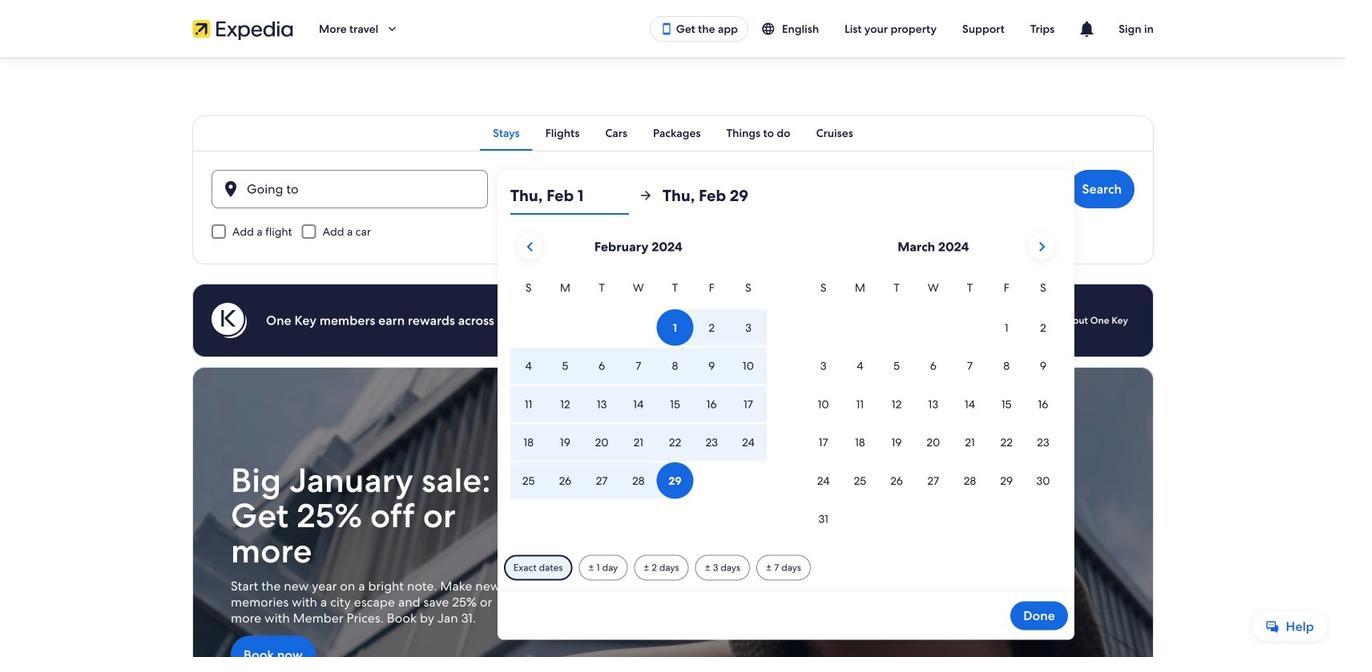 Task type: locate. For each thing, give the bounding box(es) containing it.
more travel image
[[385, 22, 399, 36]]

main content
[[0, 58, 1347, 657]]

download the app button image
[[660, 22, 673, 35]]

communication center icon image
[[1077, 19, 1097, 38]]

travel sale activities deals image
[[192, 367, 1154, 657]]

march 2024 element
[[805, 279, 1062, 539]]

application
[[510, 228, 1062, 539]]

tab list
[[192, 115, 1154, 151]]



Task type: vqa. For each thing, say whether or not it's contained in the screenshot.
'Travel Sale activities deals' image
yes



Task type: describe. For each thing, give the bounding box(es) containing it.
february 2024 element
[[510, 279, 767, 501]]

small image
[[761, 22, 782, 36]]

expedia logo image
[[192, 18, 293, 40]]

next month image
[[1033, 237, 1052, 256]]

directional image
[[639, 188, 653, 203]]

previous month image
[[521, 237, 540, 256]]



